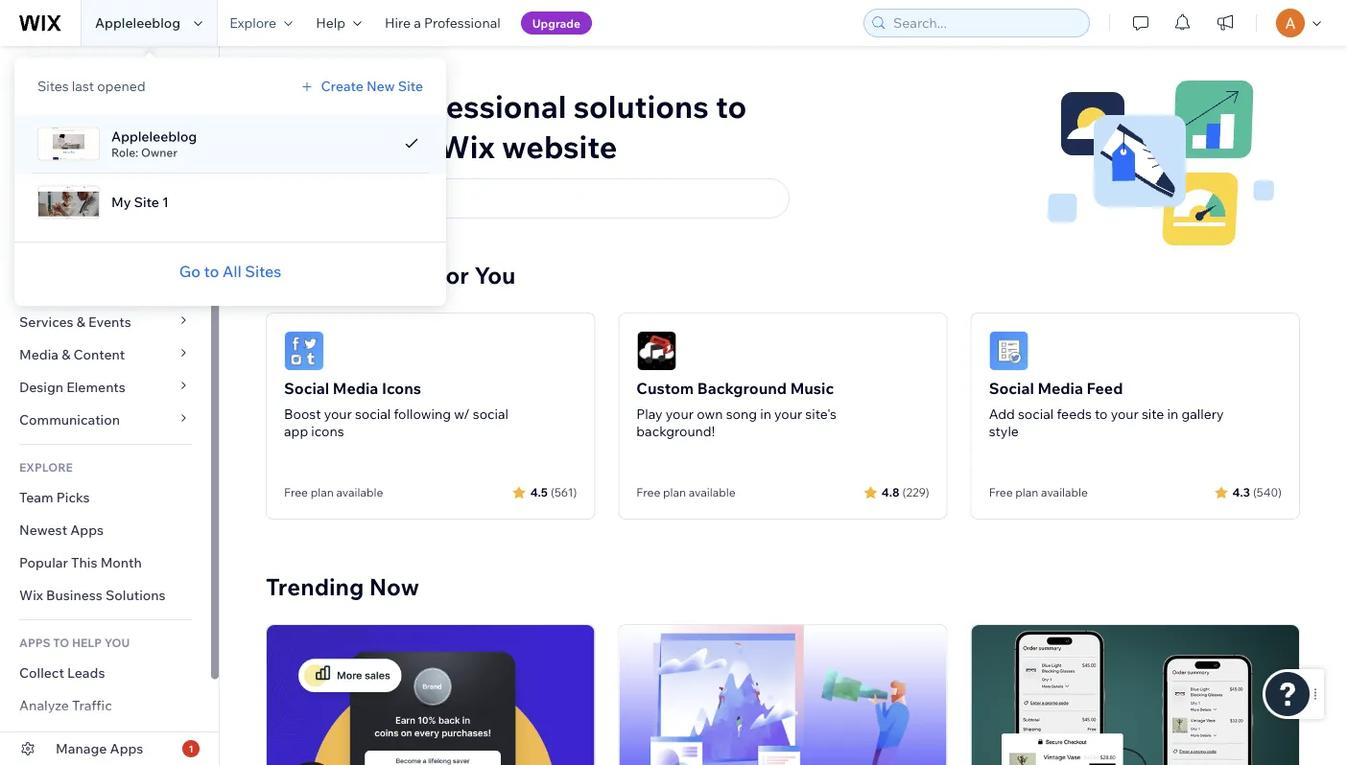 Task type: locate. For each thing, give the bounding box(es) containing it.
custom
[[637, 379, 694, 398]]

apps to help you
[[19, 636, 130, 650]]

0 horizontal spatial free plan available
[[284, 486, 383, 500]]

media left icons
[[333, 379, 378, 398]]

0 horizontal spatial plan
[[311, 486, 334, 500]]

& left content
[[62, 346, 70, 363]]

free down background! on the bottom of the page
[[637, 486, 661, 500]]

0 horizontal spatial &
[[62, 346, 70, 363]]

1 horizontal spatial plan
[[663, 486, 686, 500]]

app
[[19, 171, 46, 188]]

search apps... field inside sidebar element
[[40, 118, 196, 145]]

1 horizontal spatial media
[[333, 379, 378, 398]]

& left events at the left of the page
[[76, 314, 85, 331]]

0 vertical spatial sites
[[37, 78, 69, 95]]

apps right with
[[110, 741, 143, 758]]

upgrade
[[532, 16, 581, 30]]

appleleeblog role: owner
[[111, 128, 197, 160]]

analyze
[[19, 698, 69, 715]]

2 social from the left
[[989, 379, 1034, 398]]

0 horizontal spatial social
[[284, 379, 329, 398]]

go to all sites link
[[179, 260, 281, 283]]

social right w/
[[473, 406, 509, 423]]

0 vertical spatial 1
[[162, 194, 169, 211]]

2 horizontal spatial plan
[[1016, 486, 1039, 500]]

se ranking poster image
[[619, 626, 947, 766]]

0 horizontal spatial wix
[[19, 587, 43, 604]]

1 horizontal spatial free plan available
[[637, 486, 736, 500]]

(540)
[[1253, 485, 1282, 500]]

&
[[76, 314, 85, 331], [62, 346, 70, 363]]

0 vertical spatial &
[[76, 314, 85, 331]]

trending
[[266, 573, 364, 602]]

new
[[367, 78, 395, 95]]

1 inside sidebar element
[[189, 743, 193, 755]]

own
[[697, 406, 723, 423]]

background
[[698, 379, 787, 398]]

app
[[284, 423, 308, 440]]

social for social media icons
[[284, 379, 329, 398]]

1 vertical spatial search apps... field
[[298, 179, 780, 218]]

custom background music logo image
[[637, 331, 677, 371]]

4.8 (229)
[[882, 485, 930, 500]]

2 available from the left
[[689, 486, 736, 500]]

2 horizontal spatial to
[[1095, 406, 1108, 423]]

1 horizontal spatial apps
[[110, 741, 143, 758]]

1 horizontal spatial sites
[[245, 262, 281, 281]]

1 free plan available from the left
[[284, 486, 383, 500]]

design
[[19, 379, 63, 396]]

0 horizontal spatial social
[[355, 406, 391, 423]]

services & events link
[[0, 306, 211, 339]]

appleleeblog up menu
[[95, 14, 181, 31]]

communication link
[[0, 404, 211, 437]]

custom background music play your own song in your site's background!
[[637, 379, 837, 440]]

1 social from the left
[[355, 406, 391, 423]]

social inside social media icons boost your social following w/ social app icons
[[284, 379, 329, 398]]

social up boost
[[284, 379, 329, 398]]

3 available from the left
[[1041, 486, 1088, 500]]

interact with visitors
[[19, 730, 150, 747]]

2 plan from the left
[[663, 486, 686, 500]]

elements
[[66, 379, 126, 396]]

free plan available down style
[[989, 486, 1088, 500]]

reconvert upsell & cross sell poster image
[[972, 626, 1299, 766]]

your left site
[[1111, 406, 1139, 423]]

free down app
[[284, 486, 308, 500]]

free plan available for social media feed
[[989, 486, 1088, 500]]

0 vertical spatial apps
[[70, 522, 104, 539]]

1 horizontal spatial wix
[[439, 127, 495, 166]]

media inside 'social media feed add social feeds to your site in gallery style'
[[1038, 379, 1084, 398]]

search apps... field up the role:
[[40, 118, 196, 145]]

to
[[53, 636, 69, 650]]

plan down background! on the bottom of the page
[[663, 486, 686, 500]]

site right new
[[398, 78, 423, 95]]

1 right visitors
[[189, 743, 193, 755]]

media inside social media icons boost your social following w/ social app icons
[[333, 379, 378, 398]]

media up feeds
[[1038, 379, 1084, 398]]

social up add
[[989, 379, 1034, 398]]

2 horizontal spatial free plan available
[[989, 486, 1088, 500]]

1
[[162, 194, 169, 211], [189, 743, 193, 755]]

appleleeblog for appleleeblog role: owner
[[111, 128, 197, 145]]

plan
[[311, 486, 334, 500], [663, 486, 686, 500], [1016, 486, 1039, 500]]

1 in from the left
[[760, 406, 772, 423]]

2 free from the left
[[637, 486, 661, 500]]

collect leads link
[[0, 657, 211, 690]]

2 horizontal spatial available
[[1041, 486, 1088, 500]]

1 plan from the left
[[311, 486, 334, 500]]

media up the design at the left of page
[[19, 346, 59, 363]]

appleleeblog
[[95, 14, 181, 31], [111, 128, 197, 145]]

0 horizontal spatial to
[[204, 262, 219, 281]]

media
[[19, 346, 59, 363], [333, 379, 378, 398], [1038, 379, 1084, 398]]

2 free plan available from the left
[[637, 486, 736, 500]]

3 social from the left
[[1018, 406, 1054, 423]]

1 free from the left
[[284, 486, 308, 500]]

media for social media feed
[[1038, 379, 1084, 398]]

plan for social media icons
[[311, 486, 334, 500]]

categories
[[19, 219, 94, 234]]

0 horizontal spatial search apps... field
[[40, 118, 196, 145]]

1 horizontal spatial to
[[716, 87, 747, 126]]

design elements link
[[0, 371, 211, 404]]

wix down popular
[[19, 587, 43, 604]]

0 vertical spatial to
[[716, 87, 747, 126]]

play
[[637, 406, 663, 423]]

2 in from the left
[[1168, 406, 1179, 423]]

apps
[[70, 522, 104, 539], [110, 741, 143, 758]]

in right the song
[[760, 406, 772, 423]]

0 horizontal spatial sites
[[37, 78, 69, 95]]

1 vertical spatial wix
[[19, 587, 43, 604]]

feeds
[[1057, 406, 1092, 423]]

services
[[19, 314, 73, 331]]

newest
[[19, 522, 67, 539]]

sites
[[37, 78, 69, 95], [245, 262, 281, 281]]

2 horizontal spatial media
[[1038, 379, 1084, 398]]

to down feed
[[1095, 406, 1108, 423]]

available
[[336, 486, 383, 500], [689, 486, 736, 500], [1041, 486, 1088, 500]]

0 horizontal spatial available
[[336, 486, 383, 500]]

3 free plan available from the left
[[989, 486, 1088, 500]]

media for social media icons
[[333, 379, 378, 398]]

1 horizontal spatial 1
[[189, 743, 193, 755]]

social inside 'social media feed add social feeds to your site in gallery style'
[[989, 379, 1034, 398]]

this
[[71, 555, 97, 572]]

solutions
[[574, 87, 709, 126]]

4.3
[[1233, 485, 1250, 500]]

in right site
[[1168, 406, 1179, 423]]

to right solutions
[[716, 87, 747, 126]]

1 right my
[[162, 194, 169, 211]]

opened
[[97, 78, 146, 95]]

recommended for you
[[266, 261, 516, 290]]

1 horizontal spatial &
[[76, 314, 85, 331]]

social right add
[[1018, 406, 1054, 423]]

social
[[284, 379, 329, 398], [989, 379, 1034, 398]]

social inside 'social media feed add social feeds to your site in gallery style'
[[1018, 406, 1054, 423]]

plan down icons
[[311, 486, 334, 500]]

1 vertical spatial to
[[204, 262, 219, 281]]

1 horizontal spatial social
[[473, 406, 509, 423]]

to left all
[[204, 262, 219, 281]]

1 horizontal spatial social
[[989, 379, 1034, 398]]

free down style
[[989, 486, 1013, 500]]

(229)
[[903, 485, 930, 500]]

0 horizontal spatial apps
[[70, 522, 104, 539]]

1 social from the left
[[284, 379, 329, 398]]

0 horizontal spatial in
[[760, 406, 772, 423]]

0 horizontal spatial free
[[284, 486, 308, 500]]

1 horizontal spatial in
[[1168, 406, 1179, 423]]

role:
[[111, 145, 138, 160]]

show menu
[[58, 67, 143, 86]]

apps for newest apps
[[70, 522, 104, 539]]

site right my
[[134, 194, 159, 211]]

3 free from the left
[[989, 486, 1013, 500]]

0 vertical spatial appleleeblog
[[95, 14, 181, 31]]

to inside go to all sites link
[[204, 262, 219, 281]]

social down icons
[[355, 406, 391, 423]]

available for icons
[[336, 486, 383, 500]]

boost
[[284, 406, 321, 423]]

apps up this
[[70, 522, 104, 539]]

3 plan from the left
[[1016, 486, 1039, 500]]

design elements
[[19, 379, 126, 396]]

free plan available down icons
[[284, 486, 383, 500]]

available down feeds
[[1041, 486, 1088, 500]]

free plan available down background! on the bottom of the page
[[637, 486, 736, 500]]

my
[[111, 194, 131, 211]]

0 vertical spatial site
[[398, 78, 423, 95]]

2 vertical spatial to
[[1095, 406, 1108, 423]]

available for feed
[[1041, 486, 1088, 500]]

available down icons
[[336, 486, 383, 500]]

0 horizontal spatial media
[[19, 346, 59, 363]]

wix down 'professional' on the left
[[439, 127, 495, 166]]

0 horizontal spatial 1
[[162, 194, 169, 211]]

free plan available for social media icons
[[284, 486, 383, 500]]

wix
[[439, 127, 495, 166], [19, 587, 43, 604]]

1 horizontal spatial available
[[689, 486, 736, 500]]

your up background! on the bottom of the page
[[666, 406, 694, 423]]

following
[[394, 406, 451, 423]]

0 vertical spatial wix
[[439, 127, 495, 166]]

2 horizontal spatial free
[[989, 486, 1013, 500]]

popular this month link
[[0, 547, 211, 580]]

1 vertical spatial appleleeblog
[[111, 128, 197, 145]]

free
[[284, 486, 308, 500], [637, 486, 661, 500], [989, 486, 1013, 500]]

your up icons
[[324, 406, 352, 423]]

your inside 'social media feed add social feeds to your site in gallery style'
[[1111, 406, 1139, 423]]

create new site button
[[298, 78, 423, 95]]

appleleeblog up owner
[[111, 128, 197, 145]]

available down background! on the bottom of the page
[[689, 486, 736, 500]]

popular this month
[[19, 555, 142, 572]]

1 vertical spatial 1
[[189, 743, 193, 755]]

available for music
[[689, 486, 736, 500]]

solutions
[[106, 587, 166, 604]]

Search apps... field
[[40, 118, 196, 145], [298, 179, 780, 218]]

2 horizontal spatial social
[[1018, 406, 1054, 423]]

show menu button
[[17, 60, 143, 94]]

month
[[100, 555, 142, 572]]

hire a professional
[[385, 14, 501, 31]]

icons
[[311, 423, 344, 440]]

communication
[[19, 412, 123, 429]]

1 horizontal spatial free
[[637, 486, 661, 500]]

1 vertical spatial &
[[62, 346, 70, 363]]

media & content link
[[0, 339, 211, 371]]

apps inside newest apps link
[[70, 522, 104, 539]]

plan down style
[[1016, 486, 1039, 500]]

search apps... field down website
[[298, 179, 780, 218]]

1 horizontal spatial site
[[398, 78, 423, 95]]

twism: your own coin & rewards poster image
[[267, 626, 594, 766]]

analyze traffic
[[19, 698, 112, 715]]

sites right all
[[245, 262, 281, 281]]

sites left the "last"
[[37, 78, 69, 95]]

in inside custom background music play your own song in your site's background!
[[760, 406, 772, 423]]

your down new
[[365, 127, 432, 166]]

apps
[[19, 636, 50, 650]]

0 vertical spatial search apps... field
[[40, 118, 196, 145]]

1 vertical spatial apps
[[110, 741, 143, 758]]

1 available from the left
[[336, 486, 383, 500]]

0 horizontal spatial site
[[134, 194, 159, 211]]

you
[[104, 636, 130, 650]]



Task type: vqa. For each thing, say whether or not it's contained in the screenshot.


Task type: describe. For each thing, give the bounding box(es) containing it.
wix business solutions link
[[0, 580, 211, 612]]

collect leads
[[19, 665, 105, 682]]

menu
[[102, 67, 143, 86]]

media inside sidebar element
[[19, 346, 59, 363]]

business
[[46, 587, 103, 604]]

app market home link
[[0, 163, 211, 196]]

show
[[58, 67, 98, 86]]

owner
[[141, 145, 178, 160]]

1 vertical spatial sites
[[245, 262, 281, 281]]

plan for social media feed
[[1016, 486, 1039, 500]]

add
[[989, 406, 1015, 423]]

team
[[19, 489, 53, 506]]

free for social media icons
[[284, 486, 308, 500]]

your inside social media icons boost your social following w/ social app icons
[[324, 406, 352, 423]]

choose professional solutions to power your wix website
[[266, 87, 747, 166]]

plan for custom background music
[[663, 486, 686, 500]]

professional
[[424, 14, 501, 31]]

explore
[[230, 14, 277, 31]]

1 vertical spatial site
[[134, 194, 159, 211]]

go to all sites
[[179, 262, 281, 281]]

4.3 (540)
[[1233, 485, 1282, 500]]

traffic
[[72, 698, 112, 715]]

social media icons boost your social following w/ social app icons
[[284, 379, 509, 440]]

to inside choose professional solutions to power your wix website
[[716, 87, 747, 126]]

go
[[179, 262, 201, 281]]

help
[[316, 14, 345, 31]]

a
[[414, 14, 421, 31]]

recommended
[[266, 261, 432, 290]]

free for custom background music
[[637, 486, 661, 500]]

in inside 'social media feed add social feeds to your site in gallery style'
[[1168, 406, 1179, 423]]

site inside button
[[398, 78, 423, 95]]

upgrade button
[[521, 12, 592, 35]]

sidebar element
[[0, 46, 220, 766]]

free plan available for custom background music
[[637, 486, 736, 500]]

1 horizontal spatial search apps... field
[[298, 179, 780, 218]]

create
[[321, 78, 364, 95]]

my site 1
[[111, 194, 169, 211]]

manage
[[56, 741, 107, 758]]

wix inside sidebar element
[[19, 587, 43, 604]]

social media icons logo image
[[284, 331, 324, 371]]

services & events
[[19, 314, 131, 331]]

interact
[[19, 730, 69, 747]]

site
[[1142, 406, 1165, 423]]

& for media
[[62, 346, 70, 363]]

feed
[[1087, 379, 1123, 398]]

4.8
[[882, 485, 900, 500]]

apps for manage apps
[[110, 741, 143, 758]]

leads
[[67, 665, 105, 682]]

style
[[989, 423, 1019, 440]]

site's
[[806, 406, 837, 423]]

song
[[726, 406, 757, 423]]

visitors
[[102, 730, 150, 747]]

explore
[[19, 460, 73, 475]]

events
[[88, 314, 131, 331]]

newest apps
[[19, 522, 104, 539]]

help button
[[304, 0, 373, 46]]

professional
[[384, 87, 567, 126]]

free for social media feed
[[989, 486, 1013, 500]]

social media feed logo image
[[989, 331, 1029, 371]]

2 social from the left
[[473, 406, 509, 423]]

your inside choose professional solutions to power your wix website
[[365, 127, 432, 166]]

hire
[[385, 14, 411, 31]]

for
[[437, 261, 469, 290]]

social media feed add social feeds to your site in gallery style
[[989, 379, 1224, 440]]

media & content
[[19, 346, 125, 363]]

interact with visitors link
[[0, 723, 211, 755]]

social for social media feed
[[989, 379, 1034, 398]]

manage apps
[[56, 741, 143, 758]]

icons
[[382, 379, 421, 398]]

team picks link
[[0, 482, 211, 514]]

content
[[73, 346, 125, 363]]

background!
[[637, 423, 715, 440]]

Search... field
[[888, 10, 1084, 36]]

4.5 (561)
[[530, 485, 577, 500]]

hire a professional link
[[373, 0, 512, 46]]

4.5
[[530, 485, 548, 500]]

app market home
[[19, 171, 135, 188]]

newest apps link
[[0, 514, 211, 547]]

(561)
[[551, 485, 577, 500]]

gallery
[[1182, 406, 1224, 423]]

w/
[[454, 406, 470, 423]]

appleleeblog for appleleeblog
[[95, 14, 181, 31]]

popular
[[19, 555, 68, 572]]

wix business solutions
[[19, 587, 166, 604]]

analyze traffic link
[[0, 690, 211, 723]]

music
[[790, 379, 834, 398]]

collect
[[19, 665, 64, 682]]

to inside 'social media feed add social feeds to your site in gallery style'
[[1095, 406, 1108, 423]]

picks
[[56, 489, 90, 506]]

power
[[266, 127, 359, 166]]

your left site's
[[775, 406, 803, 423]]

team picks
[[19, 489, 90, 506]]

& for services
[[76, 314, 85, 331]]

wix inside choose professional solutions to power your wix website
[[439, 127, 495, 166]]

choose
[[266, 87, 378, 126]]



